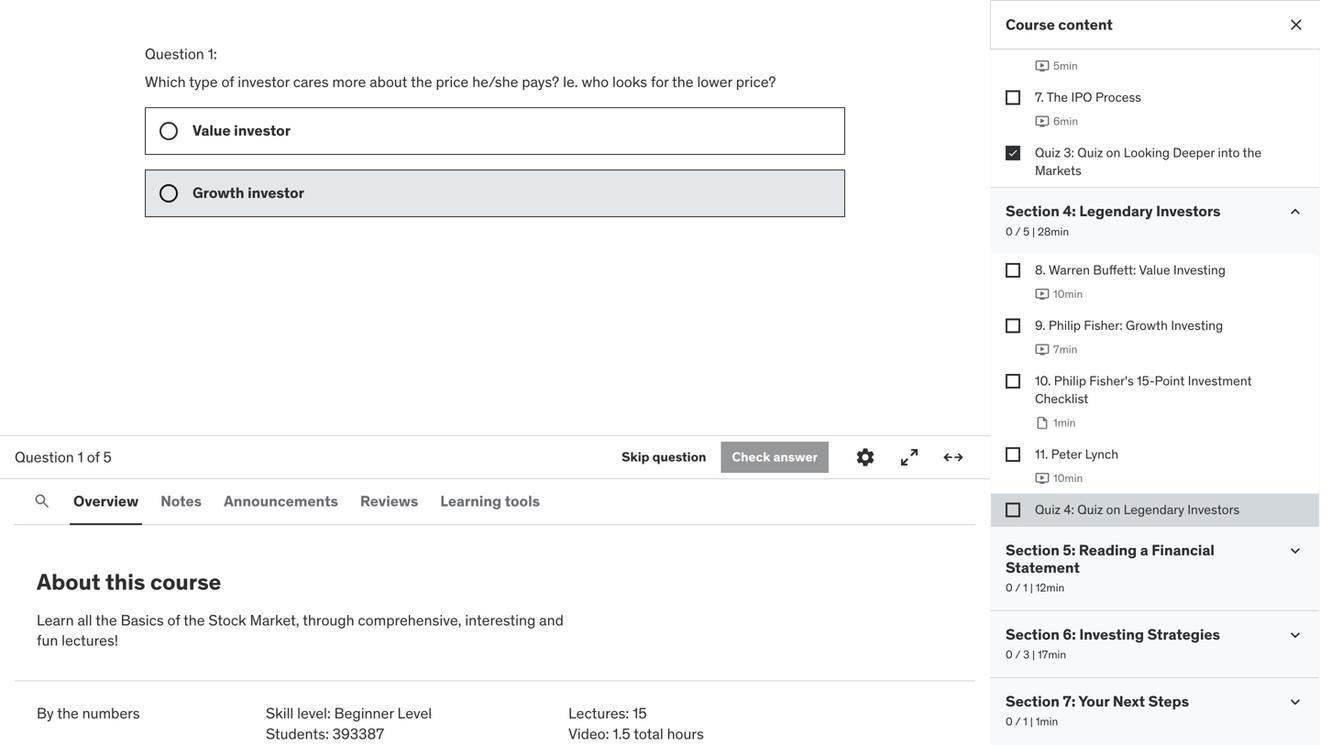 Task type: describe. For each thing, give the bounding box(es) containing it.
through
[[303, 611, 354, 630]]

numbers
[[82, 704, 140, 723]]

learning
[[440, 492, 502, 511]]

9.
[[1035, 317, 1046, 334]]

about this course
[[37, 569, 221, 596]]

4: for quiz
[[1064, 501, 1075, 518]]

0 inside section 6: investing strategies 0 / 3 | 17min
[[1006, 648, 1013, 662]]

interesting
[[465, 611, 536, 630]]

7. the ipo process
[[1035, 89, 1142, 105]]

point
[[1155, 373, 1185, 389]]

course
[[1006, 15, 1055, 34]]

10.
[[1035, 373, 1051, 389]]

price?
[[736, 72, 776, 91]]

lynch
[[1085, 446, 1119, 462]]

28min
[[1038, 224, 1069, 239]]

15-
[[1137, 373, 1155, 389]]

search image
[[33, 492, 51, 511]]

type
[[189, 72, 218, 91]]

sidebar element
[[990, 0, 1320, 746]]

9. philip fisher: growth investing
[[1035, 317, 1223, 334]]

fisher's
[[1090, 373, 1134, 389]]

level
[[398, 704, 432, 723]]

play the stock exchange and the markets image
[[1035, 59, 1050, 73]]

investor for growth
[[248, 183, 304, 202]]

a
[[1141, 541, 1149, 560]]

quiz up the markets
[[1035, 144, 1061, 161]]

small image for section 6: investing strategies
[[1287, 626, 1305, 645]]

fisher:
[[1084, 317, 1123, 334]]

lectures!
[[62, 632, 118, 650]]

section for section 5: reading a financial statement
[[1006, 541, 1060, 560]]

more
[[332, 72, 366, 91]]

7:
[[1063, 692, 1076, 711]]

skip question
[[622, 449, 706, 465]]

0 horizontal spatial of
[[87, 448, 100, 467]]

basics
[[121, 611, 164, 630]]

1:
[[208, 44, 217, 63]]

section 4: legendary investors button
[[1006, 202, 1221, 221]]

reading
[[1079, 541, 1137, 560]]

play philip fisher: growth investing image
[[1035, 342, 1050, 357]]

1min inside section 7: your next steps 0 / 1 | 1min
[[1036, 715, 1058, 729]]

he/she
[[472, 72, 518, 91]]

the left price
[[411, 72, 432, 91]]

and
[[539, 611, 564, 630]]

quiz right the 3:
[[1078, 144, 1103, 161]]

market,
[[250, 611, 300, 630]]

all
[[77, 611, 92, 630]]

8. warren buffett: value investing
[[1035, 262, 1226, 278]]

play peter lynch image
[[1035, 471, 1050, 486]]

start philip fisher's 15-point investment checklist image
[[1035, 416, 1050, 430]]

growth investor
[[193, 183, 304, 202]]

fullscreen image
[[899, 447, 921, 469]]

of for 1:
[[221, 72, 234, 91]]

5min
[[1054, 59, 1078, 73]]

learning tools button
[[437, 480, 544, 524]]

quiz 3: quiz on looking deeper into the markets
[[1035, 144, 1262, 179]]

process
[[1096, 89, 1142, 105]]

xsmall image for 10. philip fisher's 15-point investment checklist
[[1006, 374, 1021, 389]]

overview
[[73, 492, 139, 511]]

0 inside section 5: reading a financial statement 0 / 1 | 12min
[[1006, 581, 1013, 595]]

3
[[1023, 648, 1030, 662]]

learn
[[37, 611, 74, 630]]

settings image
[[855, 447, 877, 469]]

question 1 of 5
[[15, 448, 112, 467]]

which
[[145, 72, 186, 91]]

the right 'all'
[[96, 611, 117, 630]]

/ inside section 7: your next steps 0 / 1 | 1min
[[1015, 715, 1021, 729]]

about
[[370, 72, 408, 91]]

investor inside question 1: which type of investor cares more about the price he/she pays? ie. who looks for the lower price?
[[238, 72, 290, 91]]

price
[[436, 72, 469, 91]]

the inside quiz 3: quiz on looking deeper into the markets
[[1243, 144, 1262, 161]]

close course content sidebar image
[[1287, 16, 1306, 34]]

notes button
[[157, 480, 205, 524]]

the right for
[[672, 72, 694, 91]]

question
[[653, 449, 706, 465]]

/ inside section 5: reading a financial statement 0 / 1 | 12min
[[1015, 581, 1021, 595]]

growth inside sidebar element
[[1126, 317, 1168, 334]]

11.
[[1035, 446, 1048, 462]]

warren
[[1049, 262, 1090, 278]]

/ inside the section 4: legendary investors 0 / 5 | 28min
[[1015, 224, 1021, 239]]

0 vertical spatial 1min
[[1054, 416, 1076, 430]]

stock
[[209, 611, 246, 630]]

check answer button
[[721, 442, 829, 473]]

skip
[[622, 449, 650, 465]]

investor for value
[[234, 121, 291, 140]]

1 vertical spatial 5
[[103, 448, 112, 467]]

cares
[[293, 72, 329, 91]]

1 vertical spatial investors
[[1188, 501, 1240, 518]]

xsmall image for 7. the ipo process
[[1006, 90, 1021, 105]]

investing for 8. warren buffett: value investing
[[1174, 262, 1226, 278]]

comprehensive,
[[358, 611, 462, 630]]

peter
[[1051, 446, 1082, 462]]

this
[[105, 569, 145, 596]]

pays? ie.
[[522, 72, 578, 91]]

markets
[[1035, 162, 1082, 179]]

value inside sidebar element
[[1139, 262, 1171, 278]]

quiz 4: quiz on legendary investors
[[1035, 501, 1240, 518]]

lectures:
[[569, 704, 629, 723]]

investing inside section 6: investing strategies 0 / 3 | 17min
[[1080, 625, 1144, 644]]

value investor
[[193, 121, 291, 140]]

4: for section
[[1063, 202, 1076, 221]]

checklist
[[1035, 391, 1089, 407]]

on for legendary
[[1107, 501, 1121, 518]]

| inside section 5: reading a financial statement 0 / 1 | 12min
[[1030, 581, 1033, 595]]

section 4: legendary investors 0 / 5 | 28min
[[1006, 202, 1221, 239]]

6min
[[1054, 114, 1079, 128]]

quiz down play peter lynch image
[[1035, 501, 1061, 518]]

looking
[[1124, 144, 1170, 161]]

| inside the section 4: legendary investors 0 / 5 | 28min
[[1032, 224, 1035, 239]]

1 inside section 5: reading a financial statement 0 / 1 | 12min
[[1023, 581, 1028, 595]]

section 5: reading a financial statement 0 / 1 | 12min
[[1006, 541, 1215, 595]]

question for question 1: which type of investor cares more about the price he/she pays? ie. who looks for the lower price?
[[145, 44, 204, 63]]

skill level: beginner level students: 393387
[[266, 704, 432, 744]]

quiz up reading
[[1078, 501, 1103, 518]]

overview button
[[70, 480, 142, 524]]

for
[[651, 72, 669, 91]]



Task type: vqa. For each thing, say whether or not it's contained in the screenshot.
The 6Min
yes



Task type: locate. For each thing, give the bounding box(es) containing it.
1 small image from the top
[[1287, 203, 1305, 221]]

section inside section 7: your next steps 0 / 1 | 1min
[[1006, 692, 1060, 711]]

section inside section 6: investing strategies 0 / 3 | 17min
[[1006, 625, 1060, 644]]

section for section 7: your next steps
[[1006, 692, 1060, 711]]

section up 28min
[[1006, 202, 1060, 221]]

investors down deeper
[[1156, 202, 1221, 221]]

level:
[[297, 704, 331, 723]]

small image
[[1287, 203, 1305, 221], [1287, 542, 1305, 560], [1287, 626, 1305, 645]]

5 left 28min
[[1023, 224, 1030, 239]]

/ inside section 6: investing strategies 0 / 3 | 17min
[[1015, 648, 1021, 662]]

on for looking
[[1107, 144, 1121, 161]]

small image
[[1287, 693, 1305, 712]]

xsmall image up statement
[[1006, 503, 1021, 517]]

/
[[1015, 224, 1021, 239], [1015, 581, 1021, 595], [1015, 648, 1021, 662], [1015, 715, 1021, 729]]

3 xsmall image from the top
[[1006, 503, 1021, 517]]

next
[[1113, 692, 1145, 711]]

of inside learn all the basics of the stock market, through comprehensive, interesting and fun lectures!
[[167, 611, 180, 630]]

investing right buffett:
[[1174, 262, 1226, 278]]

section left 7:
[[1006, 692, 1060, 711]]

2 vertical spatial small image
[[1287, 626, 1305, 645]]

about
[[37, 569, 101, 596]]

video:
[[569, 725, 609, 744]]

section up 3
[[1006, 625, 1060, 644]]

4 section from the top
[[1006, 692, 1060, 711]]

1 vertical spatial small image
[[1287, 542, 1305, 560]]

1 left 12min
[[1023, 581, 1028, 595]]

2 small image from the top
[[1287, 542, 1305, 560]]

4: inside the section 4: legendary investors 0 / 5 | 28min
[[1063, 202, 1076, 221]]

1 vertical spatial 4:
[[1064, 501, 1075, 518]]

0 horizontal spatial growth
[[193, 183, 244, 202]]

check
[[732, 449, 771, 465]]

philip inside 10. philip fisher's 15-point investment checklist
[[1054, 373, 1087, 389]]

small image for section 5: reading a financial statement
[[1287, 542, 1305, 560]]

course
[[150, 569, 221, 596]]

7.
[[1035, 89, 1044, 105]]

of right type
[[221, 72, 234, 91]]

total
[[634, 725, 664, 744]]

0 vertical spatial value
[[193, 121, 231, 140]]

0 vertical spatial growth
[[193, 183, 244, 202]]

investor down value investor
[[248, 183, 304, 202]]

announcements button
[[220, 480, 342, 524]]

looks
[[613, 72, 647, 91]]

5 inside the section 4: legendary investors 0 / 5 | 28min
[[1023, 224, 1030, 239]]

investor up growth investor
[[234, 121, 291, 140]]

1 vertical spatial on
[[1107, 501, 1121, 518]]

3 0 from the top
[[1006, 648, 1013, 662]]

8.
[[1035, 262, 1046, 278]]

| right 3
[[1033, 648, 1035, 662]]

2 xsmall image from the top
[[1006, 146, 1021, 160]]

1 vertical spatial xsmall image
[[1006, 447, 1021, 462]]

3 xsmall image from the top
[[1006, 263, 1021, 278]]

on inside quiz 3: quiz on looking deeper into the markets
[[1107, 144, 1121, 161]]

investor left cares
[[238, 72, 290, 91]]

| down section 7: your next steps 'dropdown button'
[[1030, 715, 1033, 729]]

small image for section 4: legendary investors
[[1287, 203, 1305, 221]]

0 vertical spatial small image
[[1287, 203, 1305, 221]]

section inside section 5: reading a financial statement 0 / 1 | 12min
[[1006, 541, 1060, 560]]

0 vertical spatial investor
[[238, 72, 290, 91]]

question inside question 1: which type of investor cares more about the price he/she pays? ie. who looks for the lower price?
[[145, 44, 204, 63]]

| left 28min
[[1032, 224, 1035, 239]]

growth inside which type of investor cares more about the price he/she pays? ie. who looks for the lower price? group
[[193, 183, 244, 202]]

hours
[[667, 725, 704, 744]]

xsmall image left 10.
[[1006, 374, 1021, 389]]

course content
[[1006, 15, 1113, 34]]

1 / from the top
[[1015, 224, 1021, 239]]

2 vertical spatial investor
[[248, 183, 304, 202]]

on up reading
[[1107, 501, 1121, 518]]

tools
[[505, 492, 540, 511]]

value inside which type of investor cares more about the price he/she pays? ie. who looks for the lower price? group
[[193, 121, 231, 140]]

1 horizontal spatial question
[[145, 44, 204, 63]]

1 vertical spatial philip
[[1054, 373, 1087, 389]]

announcements
[[224, 492, 338, 511]]

legendary
[[1080, 202, 1153, 221], [1124, 501, 1185, 518]]

play the ipo process image
[[1035, 114, 1050, 129]]

10min for warren
[[1054, 287, 1083, 301]]

buffett:
[[1093, 262, 1137, 278]]

answer
[[774, 449, 818, 465]]

lectures: 15 video: 1.5 total hours
[[569, 704, 704, 744]]

fun
[[37, 632, 58, 650]]

3 / from the top
[[1015, 648, 1021, 662]]

3 section from the top
[[1006, 625, 1060, 644]]

1 horizontal spatial 5
[[1023, 224, 1030, 239]]

0 vertical spatial 5
[[1023, 224, 1030, 239]]

question for question 1 of 5
[[15, 448, 74, 467]]

section 6: investing strategies 0 / 3 | 17min
[[1006, 625, 1221, 662]]

1 on from the top
[[1107, 144, 1121, 161]]

skip question button
[[622, 442, 706, 473]]

1 vertical spatial of
[[87, 448, 100, 467]]

1 vertical spatial value
[[1139, 262, 1171, 278]]

investing for 9. philip fisher: growth investing
[[1171, 317, 1223, 334]]

2 0 from the top
[[1006, 581, 1013, 595]]

reviews
[[360, 492, 418, 511]]

by the numbers
[[37, 704, 140, 723]]

0 vertical spatial 10min
[[1054, 287, 1083, 301]]

expanded view image
[[943, 447, 965, 469]]

section inside the section 4: legendary investors 0 / 5 | 28min
[[1006, 202, 1060, 221]]

xsmall image for 8. warren buffett: value investing
[[1006, 263, 1021, 278]]

value down type
[[193, 121, 231, 140]]

content
[[1059, 15, 1113, 34]]

1 up overview
[[78, 448, 83, 467]]

1 horizontal spatial of
[[167, 611, 180, 630]]

question 1: which type of investor cares more about the price he/she pays? ie. who looks for the lower price?
[[145, 44, 780, 91]]

0 inside section 7: your next steps 0 / 1 | 1min
[[1006, 715, 1013, 729]]

play warren buffett: value investing image
[[1035, 287, 1050, 302]]

notes
[[161, 492, 202, 511]]

4: up 5:
[[1064, 501, 1075, 518]]

0 vertical spatial investors
[[1156, 202, 1221, 221]]

into
[[1218, 144, 1240, 161]]

5 up overview
[[103, 448, 112, 467]]

1 10min from the top
[[1054, 287, 1083, 301]]

2 horizontal spatial of
[[221, 72, 234, 91]]

| left 12min
[[1030, 581, 1033, 595]]

investment
[[1188, 373, 1252, 389]]

2 xsmall image from the top
[[1006, 447, 1021, 462]]

0 inside the section 4: legendary investors 0 / 5 | 28min
[[1006, 224, 1013, 239]]

question up which
[[145, 44, 204, 63]]

by
[[37, 704, 54, 723]]

0
[[1006, 224, 1013, 239], [1006, 581, 1013, 595], [1006, 648, 1013, 662], [1006, 715, 1013, 729]]

4: up 28min
[[1063, 202, 1076, 221]]

10. philip fisher's 15-point investment checklist
[[1035, 373, 1252, 407]]

1 vertical spatial 1
[[1023, 581, 1028, 595]]

on left looking
[[1107, 144, 1121, 161]]

section for section 4: legendary investors
[[1006, 202, 1060, 221]]

of right 'basics'
[[167, 611, 180, 630]]

section for section 6: investing strategies
[[1006, 625, 1060, 644]]

1 vertical spatial 1min
[[1036, 715, 1058, 729]]

xsmall image
[[1006, 319, 1021, 333], [1006, 447, 1021, 462], [1006, 503, 1021, 517]]

1min right start philip fisher's 15-point investment checklist image on the right bottom of page
[[1054, 416, 1076, 430]]

investors
[[1156, 202, 1221, 221], [1188, 501, 1240, 518]]

1.5
[[613, 725, 631, 744]]

xsmall image left '7.' in the right of the page
[[1006, 90, 1021, 105]]

section 6: investing strategies button
[[1006, 625, 1221, 644]]

1 section from the top
[[1006, 202, 1060, 221]]

the right into
[[1243, 144, 1262, 161]]

investors up financial
[[1188, 501, 1240, 518]]

xsmall image for 11. peter lynch
[[1006, 447, 1021, 462]]

section
[[1006, 202, 1060, 221], [1006, 541, 1060, 560], [1006, 625, 1060, 644], [1006, 692, 1060, 711]]

which type of investor cares more about the price he/she pays? ie. who looks for the lower price? group
[[145, 107, 845, 217]]

1 vertical spatial question
[[15, 448, 74, 467]]

5
[[1023, 224, 1030, 239], [103, 448, 112, 467]]

12min
[[1036, 581, 1065, 595]]

0 vertical spatial investing
[[1174, 262, 1226, 278]]

0 vertical spatial philip
[[1049, 317, 1081, 334]]

xsmall image
[[1006, 90, 1021, 105], [1006, 146, 1021, 160], [1006, 263, 1021, 278], [1006, 374, 1021, 389]]

0 vertical spatial question
[[145, 44, 204, 63]]

growth down value investor
[[193, 183, 244, 202]]

10min down warren
[[1054, 287, 1083, 301]]

4 / from the top
[[1015, 715, 1021, 729]]

1 horizontal spatial growth
[[1126, 317, 1168, 334]]

strategies
[[1148, 625, 1221, 644]]

11. peter lynch
[[1035, 446, 1119, 462]]

xsmall image left 9.
[[1006, 319, 1021, 333]]

1 vertical spatial investor
[[234, 121, 291, 140]]

section 7: your next steps 0 / 1 | 1min
[[1006, 692, 1189, 729]]

2 vertical spatial investing
[[1080, 625, 1144, 644]]

of for all
[[167, 611, 180, 630]]

xsmall image left 8.
[[1006, 263, 1021, 278]]

philip for 9.
[[1049, 317, 1081, 334]]

2 10min from the top
[[1054, 471, 1083, 486]]

section left 5:
[[1006, 541, 1060, 560]]

steps
[[1149, 692, 1189, 711]]

the
[[1047, 89, 1068, 105]]

of
[[221, 72, 234, 91], [87, 448, 100, 467], [167, 611, 180, 630]]

the left stock
[[183, 611, 205, 630]]

1 xsmall image from the top
[[1006, 90, 1021, 105]]

1 inside section 7: your next steps 0 / 1 | 1min
[[1023, 715, 1028, 729]]

value right buffett:
[[1139, 262, 1171, 278]]

section 5: reading a financial statement button
[[1006, 541, 1272, 577]]

philip
[[1049, 317, 1081, 334], [1054, 373, 1087, 389]]

ipo
[[1071, 89, 1093, 105]]

legendary inside the section 4: legendary investors 0 / 5 | 28min
[[1080, 202, 1153, 221]]

beginner
[[334, 704, 394, 723]]

2 vertical spatial xsmall image
[[1006, 503, 1021, 517]]

3 small image from the top
[[1287, 626, 1305, 645]]

1 0 from the top
[[1006, 224, 1013, 239]]

investing right 6:
[[1080, 625, 1144, 644]]

1 xsmall image from the top
[[1006, 319, 1021, 333]]

2 on from the top
[[1107, 501, 1121, 518]]

statement
[[1006, 558, 1080, 577]]

0 vertical spatial xsmall image
[[1006, 319, 1021, 333]]

0 horizontal spatial 5
[[103, 448, 112, 467]]

2 vertical spatial 1
[[1023, 715, 1028, 729]]

investing up investment
[[1171, 317, 1223, 334]]

question up the search image at the bottom left
[[15, 448, 74, 467]]

philip up checklist
[[1054, 373, 1087, 389]]

| inside section 6: investing strategies 0 / 3 | 17min
[[1033, 648, 1035, 662]]

4:
[[1063, 202, 1076, 221], [1064, 501, 1075, 518]]

check answer
[[732, 449, 818, 465]]

of inside question 1: which type of investor cares more about the price he/she pays? ie. who looks for the lower price?
[[221, 72, 234, 91]]

philip up '7min'
[[1049, 317, 1081, 334]]

xsmall image left the 3:
[[1006, 146, 1021, 160]]

2 vertical spatial of
[[167, 611, 180, 630]]

of up overview
[[87, 448, 100, 467]]

0 vertical spatial of
[[221, 72, 234, 91]]

1 vertical spatial 10min
[[1054, 471, 1083, 486]]

growth right fisher:
[[1126, 317, 1168, 334]]

2 / from the top
[[1015, 581, 1021, 595]]

| inside section 7: your next steps 0 / 1 | 1min
[[1030, 715, 1033, 729]]

the right 'by'
[[57, 704, 79, 723]]

deeper
[[1173, 144, 1215, 161]]

skill
[[266, 704, 294, 723]]

legendary up buffett:
[[1080, 202, 1153, 221]]

15
[[633, 704, 647, 723]]

1
[[78, 448, 83, 467], [1023, 581, 1028, 595], [1023, 715, 1028, 729]]

1 down 3
[[1023, 715, 1028, 729]]

your
[[1079, 692, 1110, 711]]

legendary up a
[[1124, 501, 1185, 518]]

0 vertical spatial 4:
[[1063, 202, 1076, 221]]

1min down section 7: your next steps 'dropdown button'
[[1036, 715, 1058, 729]]

4 0 from the top
[[1006, 715, 1013, 729]]

0 horizontal spatial value
[[193, 121, 231, 140]]

investors inside the section 4: legendary investors 0 / 5 | 28min
[[1156, 202, 1221, 221]]

10min for peter
[[1054, 471, 1083, 486]]

xsmall image for 9. philip fisher: growth investing
[[1006, 319, 1021, 333]]

learning tools
[[440, 492, 540, 511]]

2 section from the top
[[1006, 541, 1060, 560]]

1 horizontal spatial value
[[1139, 262, 1171, 278]]

0 vertical spatial on
[[1107, 144, 1121, 161]]

philip for 10.
[[1054, 373, 1087, 389]]

10min down peter
[[1054, 471, 1083, 486]]

1 vertical spatial growth
[[1126, 317, 1168, 334]]

6:
[[1063, 625, 1076, 644]]

7min
[[1054, 343, 1078, 357]]

on
[[1107, 144, 1121, 161], [1107, 501, 1121, 518]]

4 xsmall image from the top
[[1006, 374, 1021, 389]]

0 vertical spatial 1
[[78, 448, 83, 467]]

1 vertical spatial investing
[[1171, 317, 1223, 334]]

0 horizontal spatial question
[[15, 448, 74, 467]]

financial
[[1152, 541, 1215, 560]]

0 vertical spatial legendary
[[1080, 202, 1153, 221]]

learn all the basics of the stock market, through comprehensive, interesting and fun lectures!
[[37, 611, 564, 650]]

1 vertical spatial legendary
[[1124, 501, 1185, 518]]

xsmall image left 11.
[[1006, 447, 1021, 462]]



